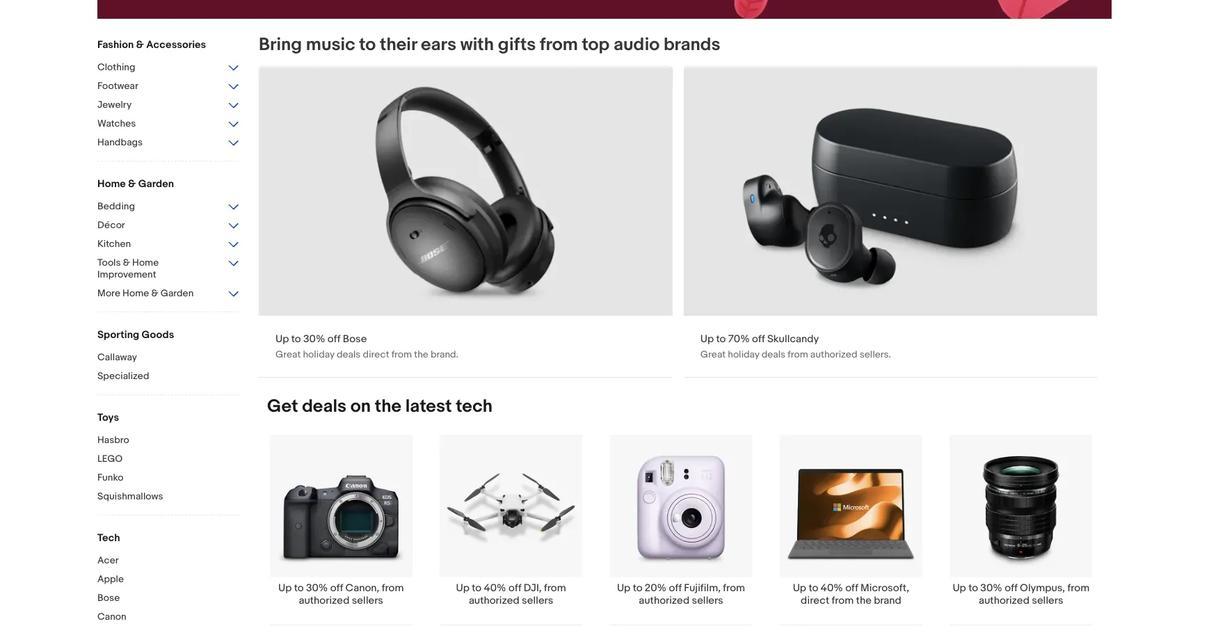 Task type: vqa. For each thing, say whether or not it's contained in the screenshot.
from
yes



Task type: locate. For each thing, give the bounding box(es) containing it.
up to 40% off microsoft, direct from the brand link
[[766, 434, 936, 607]]

up inside up to 70% off skullcandy great holiday deals from authorized sellers.
[[701, 333, 714, 345]]

1 horizontal spatial 40%
[[821, 582, 843, 594]]

with
[[460, 34, 494, 55]]

from inside up to 40% off microsoft, direct from the brand
[[832, 594, 854, 607]]

0 horizontal spatial 40%
[[484, 582, 506, 594]]

2 vertical spatial the
[[856, 594, 872, 607]]

0 horizontal spatial direct
[[363, 349, 389, 360]]

1 horizontal spatial great
[[701, 349, 726, 360]]

to
[[359, 34, 376, 55], [291, 333, 301, 345], [716, 333, 726, 345], [294, 582, 304, 594], [472, 582, 482, 594], [633, 582, 643, 594], [809, 582, 818, 594], [969, 582, 978, 594]]

1 great from the left
[[276, 349, 301, 360]]

their
[[380, 34, 417, 55]]

1 horizontal spatial bose
[[343, 333, 367, 345]]

great inside up to 70% off skullcandy great holiday deals from authorized sellers.
[[701, 349, 726, 360]]

callaway
[[97, 351, 137, 363]]

1 vertical spatial bose
[[97, 592, 120, 604]]

authorized
[[811, 349, 858, 360], [299, 594, 350, 607], [469, 594, 520, 607], [639, 594, 690, 607], [979, 594, 1030, 607]]

bose up on at the left of page
[[343, 333, 367, 345]]

None text field
[[259, 67, 673, 377], [684, 67, 1098, 377], [259, 67, 673, 377], [684, 67, 1098, 377]]

1 horizontal spatial direct
[[801, 594, 830, 607]]

from
[[540, 34, 578, 55], [391, 349, 412, 360], [788, 349, 808, 360], [382, 582, 404, 594], [544, 582, 566, 594], [723, 582, 745, 594], [1068, 582, 1090, 594], [832, 594, 854, 607]]

tools
[[97, 257, 121, 269]]

holiday for 70%
[[728, 349, 760, 360]]

deals
[[337, 349, 361, 360], [762, 349, 786, 360], [302, 396, 347, 417]]

up to 30% off canon, from authorized sellers link
[[256, 434, 426, 607]]

from right dji,
[[544, 582, 566, 594]]

handbags button
[[97, 136, 240, 150]]

direct
[[363, 349, 389, 360], [801, 594, 830, 607]]

40% left dji,
[[484, 582, 506, 594]]

tools & home improvement button
[[97, 257, 240, 282]]

0 horizontal spatial the
[[375, 396, 402, 417]]

handbags
[[97, 136, 143, 148]]

from left microsoft,
[[832, 594, 854, 607]]

&
[[136, 38, 144, 51], [128, 177, 136, 190], [123, 257, 130, 269], [151, 287, 158, 299]]

40% inside up to 40% off dji, from authorized sellers
[[484, 582, 506, 594]]

main content
[[250, 33, 1112, 626]]

deals up on at the left of page
[[337, 349, 361, 360]]

up
[[276, 333, 289, 345], [701, 333, 714, 345], [278, 582, 292, 594], [456, 582, 470, 594], [617, 582, 631, 594], [793, 582, 806, 594], [953, 582, 966, 594]]

up for up to 40% off microsoft, direct from the brand
[[793, 582, 806, 594]]

1 vertical spatial garden
[[161, 287, 194, 299]]

sellers for dji,
[[522, 594, 553, 607]]

4 sellers from the left
[[1032, 594, 1064, 607]]

deals for bose
[[337, 349, 361, 360]]

up to 30% off olympus, from authorized sellers link
[[936, 434, 1106, 607]]

off inside up to 40% off dji, from authorized sellers
[[509, 582, 522, 594]]

jewelry button
[[97, 99, 240, 112]]

off inside up to 30% off olympus, from authorized sellers
[[1005, 582, 1018, 594]]

30% for canon,
[[306, 582, 328, 594]]

specialized link
[[97, 370, 240, 383]]

sporting
[[97, 328, 139, 341]]

bose down the apple
[[97, 592, 120, 604]]

off inside up to 20% off fujifilm, from authorized sellers
[[669, 582, 682, 594]]

up inside up to 30% off bose great holiday deals direct from the brand.
[[276, 333, 289, 345]]

footwear
[[97, 80, 138, 92]]

up inside up to 30% off canon, from authorized sellers
[[278, 582, 292, 594]]

30% inside up to 30% off olympus, from authorized sellers
[[981, 582, 1003, 594]]

authorized inside up to 20% off fujifilm, from authorized sellers
[[639, 594, 690, 607]]

holiday inside up to 30% off bose great holiday deals direct from the brand.
[[303, 349, 335, 360]]

sellers inside up to 20% off fujifilm, from authorized sellers
[[692, 594, 723, 607]]

to inside up to 20% off fujifilm, from authorized sellers
[[633, 582, 643, 594]]

get
[[267, 396, 298, 417]]

fashion & accessories
[[97, 38, 206, 51]]

brands
[[664, 34, 721, 55]]

garden inside "bedding décor kitchen tools & home improvement more home & garden"
[[161, 287, 194, 299]]

list containing up to 30% off canon, from authorized sellers
[[250, 434, 1112, 626]]

squishmallows link
[[97, 491, 240, 504]]

authorized inside up to 40% off dji, from authorized sellers
[[469, 594, 520, 607]]

audio
[[614, 34, 660, 55]]

sellers
[[352, 594, 383, 607], [522, 594, 553, 607], [692, 594, 723, 607], [1032, 594, 1064, 607]]

authorized inside up to 30% off olympus, from authorized sellers
[[979, 594, 1030, 607]]

bose
[[343, 333, 367, 345], [97, 592, 120, 604]]

40% for authorized
[[484, 582, 506, 594]]

garden up bedding dropdown button
[[138, 177, 174, 190]]

30% inside up to 30% off bose great holiday deals direct from the brand.
[[303, 333, 325, 345]]

up for up to 20% off fujifilm, from authorized sellers
[[617, 582, 631, 594]]

direct inside up to 30% off bose great holiday deals direct from the brand.
[[363, 349, 389, 360]]

bose inside up to 30% off bose great holiday deals direct from the brand.
[[343, 333, 367, 345]]

sellers inside up to 30% off olympus, from authorized sellers
[[1032, 594, 1064, 607]]

1 40% from the left
[[484, 582, 506, 594]]

0 vertical spatial the
[[414, 349, 429, 360]]

off inside up to 40% off microsoft, direct from the brand
[[846, 582, 858, 594]]

callaway specialized
[[97, 351, 149, 382]]

to for up to 40% off microsoft, direct from the brand
[[809, 582, 818, 594]]

40% inside up to 40% off microsoft, direct from the brand
[[821, 582, 843, 594]]

sellers inside up to 40% off dji, from authorized sellers
[[522, 594, 553, 607]]

off inside up to 30% off canon, from authorized sellers
[[330, 582, 343, 594]]

2 holiday from the left
[[728, 349, 760, 360]]

list
[[250, 434, 1112, 626]]

deals inside up to 30% off bose great holiday deals direct from the brand.
[[337, 349, 361, 360]]

home up bedding
[[97, 177, 126, 190]]

from right olympus,
[[1068, 582, 1090, 594]]

up inside up to 40% off microsoft, direct from the brand
[[793, 582, 806, 594]]

to inside up to 40% off microsoft, direct from the brand
[[809, 582, 818, 594]]

off for bose
[[328, 333, 340, 345]]

to inside up to 40% off dji, from authorized sellers
[[472, 582, 482, 594]]

off for microsoft,
[[846, 582, 858, 594]]

2 great from the left
[[701, 349, 726, 360]]

40% left microsoft,
[[821, 582, 843, 594]]

authorized inside up to 70% off skullcandy great holiday deals from authorized sellers.
[[811, 349, 858, 360]]

0 vertical spatial bose
[[343, 333, 367, 345]]

0 horizontal spatial great
[[276, 349, 301, 360]]

deals down "skullcandy"
[[762, 349, 786, 360]]

up for up to 70% off skullcandy great holiday deals from authorized sellers.
[[701, 333, 714, 345]]

from right canon,
[[382, 582, 404, 594]]

acer
[[97, 555, 119, 566]]

acer link
[[97, 555, 240, 568]]

kitchen
[[97, 238, 131, 250]]

the left brand.
[[414, 349, 429, 360]]

funko link
[[97, 472, 240, 485]]

top
[[582, 34, 610, 55]]

sellers for canon,
[[352, 594, 383, 607]]

clothing footwear jewelry watches handbags
[[97, 61, 143, 148]]

up for up to 30% off bose great holiday deals direct from the brand.
[[276, 333, 289, 345]]

authorized inside up to 30% off canon, from authorized sellers
[[299, 594, 350, 607]]

garden down tools & home improvement dropdown button
[[161, 287, 194, 299]]

ears
[[421, 34, 456, 55]]

to inside up to 30% off olympus, from authorized sellers
[[969, 582, 978, 594]]

accessories
[[146, 38, 206, 51]]

1 sellers from the left
[[352, 594, 383, 607]]

garden
[[138, 177, 174, 190], [161, 287, 194, 299]]

2 40% from the left
[[821, 582, 843, 594]]

to inside up to 30% off bose great holiday deals direct from the brand.
[[291, 333, 301, 345]]

off
[[328, 333, 340, 345], [752, 333, 765, 345], [330, 582, 343, 594], [509, 582, 522, 594], [669, 582, 682, 594], [846, 582, 858, 594], [1005, 582, 1018, 594]]

1 holiday from the left
[[303, 349, 335, 360]]

great
[[276, 349, 301, 360], [701, 349, 726, 360]]

to inside up to 30% off canon, from authorized sellers
[[294, 582, 304, 594]]

holiday inside up to 70% off skullcandy great holiday deals from authorized sellers.
[[728, 349, 760, 360]]

1 vertical spatial direct
[[801, 594, 830, 607]]

0 horizontal spatial bose
[[97, 592, 120, 604]]

to for up to 70% off skullcandy great holiday deals from authorized sellers.
[[716, 333, 726, 345]]

0 vertical spatial garden
[[138, 177, 174, 190]]

off inside up to 30% off bose great holiday deals direct from the brand.
[[328, 333, 340, 345]]

to for up to 20% off fujifilm, from authorized sellers
[[633, 582, 643, 594]]

home down improvement
[[122, 287, 149, 299]]

home
[[97, 177, 126, 190], [132, 257, 159, 269], [122, 287, 149, 299]]

canon link
[[97, 611, 240, 624]]

off inside up to 70% off skullcandy great holiday deals from authorized sellers.
[[752, 333, 765, 345]]

20%
[[645, 582, 667, 594]]

more
[[97, 287, 120, 299]]

0 horizontal spatial holiday
[[303, 349, 335, 360]]

from right fujifilm,
[[723, 582, 745, 594]]

kitchen button
[[97, 238, 240, 251]]

1 horizontal spatial holiday
[[728, 349, 760, 360]]

home down kitchen dropdown button
[[132, 257, 159, 269]]

callaway link
[[97, 351, 240, 365]]

2 sellers from the left
[[522, 594, 553, 607]]

30%
[[303, 333, 325, 345], [306, 582, 328, 594], [981, 582, 1003, 594]]

great inside up to 30% off bose great holiday deals direct from the brand.
[[276, 349, 301, 360]]

0 vertical spatial direct
[[363, 349, 389, 360]]

sellers.
[[860, 349, 891, 360]]

1 horizontal spatial the
[[414, 349, 429, 360]]

up inside up to 30% off olympus, from authorized sellers
[[953, 582, 966, 594]]

the left brand
[[856, 594, 872, 607]]

40%
[[484, 582, 506, 594], [821, 582, 843, 594]]

improvement
[[97, 269, 156, 280]]

up inside up to 20% off fujifilm, from authorized sellers
[[617, 582, 631, 594]]

the
[[414, 349, 429, 360], [375, 396, 402, 417], [856, 594, 872, 607]]

deals inside up to 70% off skullcandy great holiday deals from authorized sellers.
[[762, 349, 786, 360]]

deals left on at the left of page
[[302, 396, 347, 417]]

to inside up to 70% off skullcandy great holiday deals from authorized sellers.
[[716, 333, 726, 345]]

great for up to 70% off skullcandy
[[701, 349, 726, 360]]

on
[[351, 396, 371, 417]]

from left brand.
[[391, 349, 412, 360]]

the right on at the left of page
[[375, 396, 402, 417]]

up for up to 30% off canon, from authorized sellers
[[278, 582, 292, 594]]

from inside up to 40% off dji, from authorized sellers
[[544, 582, 566, 594]]

apple
[[97, 573, 124, 585]]

3 sellers from the left
[[692, 594, 723, 607]]

from down "skullcandy"
[[788, 349, 808, 360]]

from inside up to 30% off canon, from authorized sellers
[[382, 582, 404, 594]]

2 horizontal spatial the
[[856, 594, 872, 607]]

up inside up to 40% off dji, from authorized sellers
[[456, 582, 470, 594]]

30% inside up to 30% off canon, from authorized sellers
[[306, 582, 328, 594]]

sellers inside up to 30% off canon, from authorized sellers
[[352, 594, 383, 607]]

fujifilm,
[[684, 582, 721, 594]]

1 vertical spatial home
[[132, 257, 159, 269]]



Task type: describe. For each thing, give the bounding box(es) containing it.
40% for from
[[821, 582, 843, 594]]

music
[[306, 34, 355, 55]]

authorized for up to 30% off canon, from authorized sellers
[[299, 594, 350, 607]]

from inside up to 20% off fujifilm, from authorized sellers
[[723, 582, 745, 594]]

to for up to 40% off dji, from authorized sellers
[[472, 582, 482, 594]]

sporting goods
[[97, 328, 174, 341]]

get deals on the latest tech
[[267, 396, 493, 417]]

up to 40% off dji, from authorized sellers link
[[426, 434, 596, 607]]

funko
[[97, 472, 124, 484]]

2 vertical spatial home
[[122, 287, 149, 299]]

authorized for up to 20% off fujifilm, from authorized sellers
[[639, 594, 690, 607]]

0 vertical spatial home
[[97, 177, 126, 190]]

hasbro
[[97, 434, 129, 446]]

from inside up to 30% off bose great holiday deals direct from the brand.
[[391, 349, 412, 360]]

up to 40% off dji, from authorized sellers
[[456, 582, 566, 607]]

& down tools & home improvement dropdown button
[[151, 287, 158, 299]]

bedding button
[[97, 200, 240, 214]]

up to 30% off olympus, from authorized sellers
[[953, 582, 1090, 607]]

lego
[[97, 453, 123, 465]]

up to 30% off bose great holiday deals direct from the brand.
[[276, 333, 458, 360]]

up for up to 30% off olympus, from authorized sellers
[[953, 582, 966, 594]]

décor button
[[97, 219, 240, 232]]

off for dji,
[[509, 582, 522, 594]]

& up bedding
[[128, 177, 136, 190]]

décor
[[97, 219, 125, 231]]

holiday for 30%
[[303, 349, 335, 360]]

up to 40% off microsoft, direct from the brand
[[793, 582, 910, 607]]

specialized
[[97, 370, 149, 382]]

authorized for up to 30% off olympus, from authorized sellers
[[979, 594, 1030, 607]]

from inside up to 30% off olympus, from authorized sellers
[[1068, 582, 1090, 594]]

latest
[[406, 396, 452, 417]]

acer apple bose canon
[[97, 555, 126, 623]]

skullcandy
[[767, 333, 819, 345]]

up to 70% off skullcandy great holiday deals from authorized sellers.
[[701, 333, 891, 360]]

the inside up to 30% off bose great holiday deals direct from the brand.
[[414, 349, 429, 360]]

brand
[[874, 594, 902, 607]]

up to 20% off fujifilm, from authorized sellers
[[617, 582, 745, 607]]

clothing
[[97, 61, 135, 73]]

clothing button
[[97, 61, 240, 74]]

off for fujifilm,
[[669, 582, 682, 594]]

up to 30% off canon, from authorized sellers
[[278, 582, 404, 607]]

up for up to 40% off dji, from authorized sellers
[[456, 582, 470, 594]]

to for up to 30% off olympus, from authorized sellers
[[969, 582, 978, 594]]

direct inside up to 40% off microsoft, direct from the brand
[[801, 594, 830, 607]]

footwear button
[[97, 80, 240, 93]]

bring
[[259, 34, 302, 55]]

30% for bose
[[303, 333, 325, 345]]

tech
[[456, 396, 493, 417]]

watches
[[97, 118, 136, 129]]

more home & garden button
[[97, 287, 240, 301]]

off for skullcandy
[[752, 333, 765, 345]]

& right tools
[[123, 257, 130, 269]]

authorized for up to 40% off dji, from authorized sellers
[[469, 594, 520, 607]]

sellers for fujifilm,
[[692, 594, 723, 607]]

main content containing bring music to their ears with gifts from top audio brands
[[250, 33, 1112, 626]]

the inside up to 40% off microsoft, direct from the brand
[[856, 594, 872, 607]]

30% for olympus,
[[981, 582, 1003, 594]]

olympus,
[[1020, 582, 1065, 594]]

sellers for olympus,
[[1032, 594, 1064, 607]]

canon,
[[346, 582, 379, 594]]

lego link
[[97, 453, 240, 466]]

1 vertical spatial the
[[375, 396, 402, 417]]

up to 20% off fujifilm, from authorized sellers link
[[596, 434, 766, 607]]

microsoft,
[[861, 582, 910, 594]]

off for olympus,
[[1005, 582, 1018, 594]]

70%
[[728, 333, 750, 345]]

from left top
[[540, 34, 578, 55]]

bedding
[[97, 200, 135, 212]]

tech
[[97, 532, 120, 544]]

bring music to their ears with gifts from top audio brands
[[259, 34, 721, 55]]

bose inside the acer apple bose canon
[[97, 592, 120, 604]]

to for up to 30% off canon, from authorized sellers
[[294, 582, 304, 594]]

goods
[[142, 328, 174, 341]]

off for canon,
[[330, 582, 343, 594]]

deals for skullcandy
[[762, 349, 786, 360]]

toys
[[97, 411, 119, 424]]

apple link
[[97, 573, 240, 587]]

canon
[[97, 611, 126, 623]]

dji,
[[524, 582, 542, 594]]

from inside up to 70% off skullcandy great holiday deals from authorized sellers.
[[788, 349, 808, 360]]

& right fashion on the left top of page
[[136, 38, 144, 51]]

bose link
[[97, 592, 240, 605]]

great for up to 30% off bose
[[276, 349, 301, 360]]

fashion
[[97, 38, 134, 51]]

home & garden
[[97, 177, 174, 190]]

hasbro lego funko squishmallows
[[97, 434, 163, 502]]

squishmallows
[[97, 491, 163, 502]]

watches button
[[97, 118, 240, 131]]

jewelry
[[97, 99, 132, 111]]

bedding décor kitchen tools & home improvement more home & garden
[[97, 200, 194, 299]]

hasbro link
[[97, 434, 240, 447]]

gifts
[[498, 34, 536, 55]]

brand.
[[431, 349, 458, 360]]

to for up to 30% off bose great holiday deals direct from the brand.
[[291, 333, 301, 345]]



